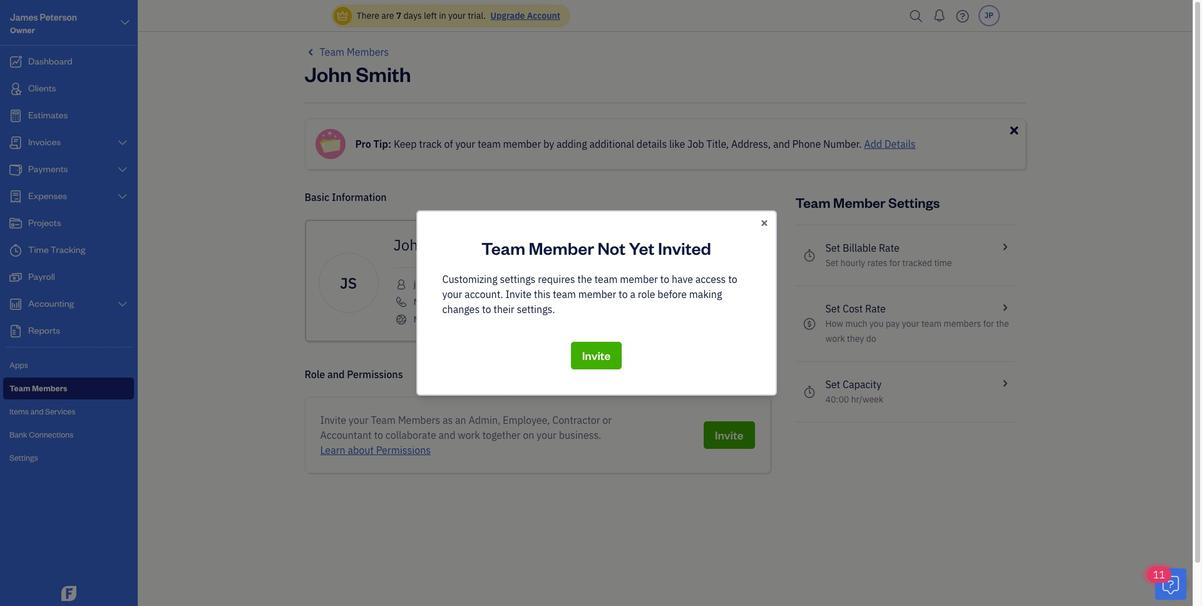 Task type: locate. For each thing, give the bounding box(es) containing it.
team member not yet invited
[[482, 237, 712, 259]]

expense image
[[8, 190, 23, 203]]

0 vertical spatial smith
[[356, 60, 411, 87]]

for
[[890, 258, 901, 269], [984, 318, 995, 330]]

1 horizontal spatial smith
[[430, 235, 470, 255]]

your up changes
[[443, 288, 463, 301]]

set up how
[[826, 303, 841, 315]]

report image
[[8, 325, 23, 338]]

peterson
[[40, 11, 77, 23]]

customizing settings requires the team member to have access to your account. invite this team member to a role before making changes to their settings.
[[443, 273, 738, 316]]

your right on at the bottom of the page
[[537, 429, 557, 442]]

john for john  smith
[[394, 235, 427, 255]]

crown image
[[336, 9, 349, 22]]

1 horizontal spatial the
[[997, 318, 1010, 330]]

accountant
[[320, 429, 372, 442]]

invite inside customizing settings requires the team member to have access to your account. invite this team member to a role before making changes to their settings.
[[506, 288, 532, 301]]

0 vertical spatial team members
[[320, 46, 389, 58]]

rate up set hourly rates for tracked time
[[880, 242, 900, 254]]

smith up customizing
[[430, 235, 470, 255]]

team members up items and services
[[9, 383, 67, 393]]

set for set cost rate
[[826, 303, 841, 315]]

1 vertical spatial work
[[458, 429, 480, 442]]

0 vertical spatial invite button
[[571, 342, 622, 370]]

as
[[443, 414, 453, 427]]

to left a
[[619, 288, 628, 301]]

member
[[529, 237, 595, 259]]

invite button
[[571, 342, 622, 370], [704, 422, 755, 449]]

owner
[[10, 25, 35, 35]]

0 vertical spatial no
[[414, 296, 425, 308]]

learn about permissions link
[[320, 444, 431, 457]]

member left by
[[503, 138, 542, 150]]

title,
[[707, 138, 729, 150]]

invite inside invite your team members as an admin, employee, contractor or accountant to collaborate and work together on your business. learn about permissions
[[320, 414, 347, 427]]

no left address
[[414, 314, 425, 325]]

1 vertical spatial no
[[414, 314, 425, 325]]

members up john smith
[[347, 46, 389, 58]]

chevron large down image for chart icon in the left of the page
[[117, 299, 128, 310]]

johnsmith43233@gmail.com
[[414, 279, 530, 290]]

team up learn about permissions link
[[371, 414, 396, 427]]

settings
[[500, 273, 536, 286]]

your right the in
[[449, 10, 466, 21]]

no address
[[414, 314, 459, 325]]

bank
[[9, 430, 27, 440]]

and down as
[[439, 429, 456, 442]]

1 vertical spatial member
[[620, 273, 658, 286]]

for right rates
[[890, 258, 901, 269]]

1 horizontal spatial john
[[394, 235, 427, 255]]

the
[[578, 273, 593, 286], [997, 318, 1010, 330]]

0 vertical spatial team members link
[[305, 44, 389, 60]]

to inside invite your team members as an admin, employee, contractor or accountant to collaborate and work together on your business. learn about permissions
[[374, 429, 383, 442]]

smith for john smith
[[356, 60, 411, 87]]

team members inside "main" element
[[9, 383, 67, 393]]

invite
[[506, 288, 532, 301], [582, 348, 611, 363], [320, 414, 347, 427], [715, 428, 744, 442]]

0 vertical spatial for
[[890, 258, 901, 269]]

0 horizontal spatial invite button
[[571, 342, 622, 370]]

to up the before in the top right of the page
[[661, 273, 670, 286]]

estimate image
[[8, 110, 23, 122]]

0 horizontal spatial work
[[458, 429, 480, 442]]

smith down are
[[356, 60, 411, 87]]

0 vertical spatial rate
[[880, 242, 900, 254]]

2 set from the top
[[826, 258, 839, 269]]

3 set from the top
[[826, 303, 841, 315]]

pro
[[356, 138, 371, 150]]

settings.
[[517, 303, 556, 316]]

2 horizontal spatial members
[[398, 414, 441, 427]]

settings link
[[3, 447, 134, 469]]

role
[[638, 288, 656, 301]]

team up items
[[9, 383, 30, 393]]

do
[[867, 333, 877, 345]]

dialog window. element
[[416, 211, 777, 396]]

days
[[404, 10, 422, 21]]

dashboard image
[[8, 56, 23, 68]]

set for set capacity
[[826, 378, 841, 391]]

freshbooks image
[[59, 586, 79, 601]]

1 vertical spatial for
[[984, 318, 995, 330]]

address
[[427, 314, 459, 325]]

work inside invite your team members as an admin, employee, contractor or accountant to collaborate and work together on your business. learn about permissions
[[458, 429, 480, 442]]

for inside how much you pay your team members for the work they do
[[984, 318, 995, 330]]

0 horizontal spatial members
[[32, 383, 67, 393]]

11
[[1154, 569, 1166, 581]]

1 vertical spatial smith
[[430, 235, 470, 255]]

the inside customizing settings requires the team member to have access to your account. invite this team member to a role before making changes to their settings.
[[578, 273, 593, 286]]

hourly
[[841, 258, 866, 269]]

your inside how much you pay your team members for the work they do
[[903, 318, 920, 330]]

together
[[483, 429, 521, 442]]

your right 'pay' at the right of the page
[[903, 318, 920, 330]]

0 horizontal spatial the
[[578, 273, 593, 286]]

1 horizontal spatial invite button
[[704, 422, 755, 449]]

your inside customizing settings requires the team member to have access to your account. invite this team member to a role before making changes to their settings.
[[443, 288, 463, 301]]

and inside "main" element
[[30, 407, 44, 417]]

chevron large down image
[[119, 15, 131, 30], [117, 138, 128, 148], [117, 192, 128, 202], [117, 299, 128, 310]]

members up collaborate
[[398, 414, 441, 427]]

set left billable
[[826, 242, 841, 254]]

team inside dialog window. element
[[482, 237, 526, 259]]

connections
[[29, 430, 74, 440]]

invite button inside dialog window. element
[[571, 342, 622, 370]]

rates
[[868, 258, 888, 269]]

services
[[45, 407, 76, 417]]

team up settings
[[482, 237, 526, 259]]

john smith
[[305, 60, 411, 87]]

work down how
[[826, 333, 846, 345]]

member left a
[[579, 288, 617, 301]]

account
[[527, 10, 561, 21]]

role
[[305, 368, 325, 381]]

team members link up john smith
[[305, 44, 389, 60]]

0 horizontal spatial team members link
[[3, 378, 134, 400]]

members up items and services
[[32, 383, 67, 393]]

team members
[[320, 46, 389, 58], [9, 383, 67, 393]]

set up the 40:00
[[826, 378, 841, 391]]

phone
[[793, 138, 822, 150]]

set cost rate
[[826, 303, 886, 315]]

the right members
[[997, 318, 1010, 330]]

items
[[9, 407, 29, 417]]

1 vertical spatial permissions
[[376, 444, 431, 457]]

set billable rate
[[826, 242, 900, 254]]

1 vertical spatial the
[[997, 318, 1010, 330]]

apps
[[9, 360, 28, 370]]

0 horizontal spatial team members
[[9, 383, 67, 393]]

to down account.
[[482, 303, 492, 316]]

not
[[598, 237, 626, 259]]

team members up john smith
[[320, 46, 389, 58]]

team members link up items and services link on the left bottom of the page
[[3, 378, 134, 400]]

permissions right role
[[347, 368, 403, 381]]

2 vertical spatial member
[[579, 288, 617, 301]]

are
[[382, 10, 394, 21]]

number.
[[824, 138, 862, 150]]

john  smith
[[394, 235, 470, 255]]

team right the of
[[478, 138, 501, 150]]

team
[[320, 46, 345, 58], [482, 237, 526, 259], [9, 383, 30, 393], [371, 414, 396, 427]]

trial.
[[468, 10, 486, 21]]

team left members
[[922, 318, 942, 330]]

1 horizontal spatial team members
[[320, 46, 389, 58]]

like
[[670, 138, 686, 150]]

no left phone
[[414, 296, 425, 308]]

time
[[935, 258, 953, 269]]

work down an
[[458, 429, 480, 442]]

1 vertical spatial rate
[[866, 303, 886, 315]]

tracked
[[903, 258, 933, 269]]

no for no address
[[414, 314, 425, 325]]

1 no from the top
[[414, 296, 425, 308]]

james peterson owner
[[10, 11, 77, 35]]

have
[[672, 273, 694, 286]]

0 vertical spatial john
[[305, 60, 352, 87]]

job
[[688, 138, 705, 150]]

1 horizontal spatial for
[[984, 318, 995, 330]]

how much you pay your team members for the work they do
[[826, 318, 1010, 345]]

0 vertical spatial work
[[826, 333, 846, 345]]

set
[[826, 242, 841, 254], [826, 258, 839, 269], [826, 303, 841, 315], [826, 378, 841, 391]]

1 horizontal spatial members
[[347, 46, 389, 58]]

details
[[885, 138, 916, 150]]

2 no from the top
[[414, 314, 425, 325]]

john
[[305, 60, 352, 87], [394, 235, 427, 255]]

business.
[[559, 429, 602, 442]]

4 set from the top
[[826, 378, 841, 391]]

0 horizontal spatial smith
[[356, 60, 411, 87]]

1 vertical spatial members
[[32, 383, 67, 393]]

1 horizontal spatial work
[[826, 333, 846, 345]]

1 set from the top
[[826, 242, 841, 254]]

permissions down collaborate
[[376, 444, 431, 457]]

members inside "main" element
[[32, 383, 67, 393]]

and right items
[[30, 407, 44, 417]]

the right requires
[[578, 273, 593, 286]]

1 vertical spatial team members
[[9, 383, 67, 393]]

for right members
[[984, 318, 995, 330]]

0 vertical spatial the
[[578, 273, 593, 286]]

1 horizontal spatial member
[[579, 288, 617, 301]]

1 vertical spatial john
[[394, 235, 427, 255]]

much
[[846, 318, 868, 330]]

2 vertical spatial members
[[398, 414, 441, 427]]

work inside how much you pay your team members for the work they do
[[826, 333, 846, 345]]

0 vertical spatial members
[[347, 46, 389, 58]]

there
[[357, 10, 380, 21]]

rate up you
[[866, 303, 886, 315]]

team members link
[[305, 44, 389, 60], [3, 378, 134, 400]]

capacity
[[843, 378, 882, 391]]

set left hourly
[[826, 258, 839, 269]]

and
[[774, 138, 791, 150], [328, 368, 345, 381], [30, 407, 44, 417], [439, 429, 456, 442]]

0 horizontal spatial member
[[503, 138, 542, 150]]

0 horizontal spatial john
[[305, 60, 352, 87]]

to up learn about permissions link
[[374, 429, 383, 442]]

set for set billable rate
[[826, 242, 841, 254]]

member up a
[[620, 273, 658, 286]]

chevron large down image for expense icon
[[117, 192, 128, 202]]

money image
[[8, 271, 23, 284]]

contractor
[[553, 414, 601, 427]]

smith
[[356, 60, 411, 87], [430, 235, 470, 255]]



Task type: vqa. For each thing, say whether or not it's contained in the screenshot.
Vendors in main element
no



Task type: describe. For each thing, give the bounding box(es) containing it.
40:00 hr/week
[[826, 394, 884, 405]]

upgrade account link
[[488, 10, 561, 21]]

learn
[[320, 444, 346, 457]]

details
[[637, 138, 667, 150]]

1 horizontal spatial team members link
[[305, 44, 389, 60]]

additional
[[590, 138, 635, 150]]

collaborate
[[386, 429, 437, 442]]

no phone number
[[414, 296, 486, 308]]

1 vertical spatial team members link
[[3, 378, 134, 400]]

of
[[445, 138, 453, 150]]

making
[[690, 288, 723, 301]]

number
[[454, 296, 486, 308]]

main element
[[0, 0, 169, 606]]

they
[[848, 333, 865, 345]]

add
[[865, 138, 883, 150]]

permissions inside invite your team members as an admin, employee, contractor or accountant to collaborate and work together on your business. learn about permissions
[[376, 444, 431, 457]]

the inside how much you pay your team members for the work they do
[[997, 318, 1010, 330]]

rate for set billable rate
[[880, 242, 900, 254]]

items and services link
[[3, 401, 134, 423]]

role and permissions
[[305, 368, 403, 381]]

by
[[544, 138, 555, 150]]

keep
[[394, 138, 417, 150]]

employee,
[[503, 414, 550, 427]]

smith for john  smith
[[430, 235, 470, 255]]

address,
[[732, 138, 771, 150]]

access
[[696, 273, 726, 286]]

set hourly rates for tracked time
[[826, 258, 953, 269]]

team down "not"
[[595, 273, 618, 286]]

basic information
[[305, 191, 387, 204]]

go to help image
[[953, 7, 973, 25]]

40:00
[[826, 394, 850, 405]]

bank connections
[[9, 430, 74, 440]]

basic
[[305, 191, 330, 204]]

chart image
[[8, 298, 23, 311]]

close dialog window image
[[758, 217, 771, 229]]

and right role
[[328, 368, 345, 381]]

there are 7 days left in your trial. upgrade account
[[357, 10, 561, 21]]

js
[[340, 273, 357, 293]]

your right the of
[[456, 138, 476, 150]]

an
[[455, 414, 467, 427]]

a
[[631, 288, 636, 301]]

hr/week
[[852, 394, 884, 405]]

track
[[419, 138, 442, 150]]

chevron large down image for invoice image on the left
[[117, 138, 128, 148]]

pay
[[886, 318, 900, 330]]

apps link
[[3, 355, 134, 377]]

about
[[348, 444, 374, 457]]

1 vertical spatial invite button
[[704, 422, 755, 449]]

before
[[658, 288, 687, 301]]

add details link
[[865, 137, 916, 152]]

phone
[[427, 296, 452, 308]]

search image
[[907, 7, 927, 25]]

set for set hourly rates for tracked time
[[826, 258, 839, 269]]

team down requires
[[553, 288, 576, 301]]

your up the accountant
[[349, 414, 369, 427]]

primary default image
[[1006, 122, 1023, 139]]

invoice image
[[8, 137, 23, 149]]

account.
[[465, 288, 504, 301]]

billable
[[843, 242, 877, 254]]

items and services
[[9, 407, 76, 417]]

left
[[424, 10, 437, 21]]

team member not yet invited dialog
[[0, 0, 1194, 606]]

no for no phone number
[[414, 296, 425, 308]]

john for john smith
[[305, 60, 352, 87]]

in
[[439, 10, 447, 21]]

team inside how much you pay your team members for the work they do
[[922, 318, 942, 330]]

and inside invite your team members as an admin, employee, contractor or accountant to collaborate and work together on your business. learn about permissions
[[439, 429, 456, 442]]

information
[[332, 191, 387, 204]]

yet
[[629, 237, 655, 259]]

2 horizontal spatial member
[[620, 273, 658, 286]]

7
[[396, 10, 402, 21]]

bank connections link
[[3, 424, 134, 446]]

customizing
[[443, 273, 498, 286]]

client image
[[8, 83, 23, 95]]

requires
[[538, 273, 575, 286]]

or
[[603, 414, 612, 427]]

settings
[[9, 453, 38, 463]]

resource center badge image
[[1156, 569, 1187, 600]]

set capacity
[[826, 378, 882, 391]]

members
[[944, 318, 982, 330]]

0 vertical spatial member
[[503, 138, 542, 150]]

rate for set cost rate
[[866, 303, 886, 315]]

timer image
[[8, 244, 23, 257]]

how
[[826, 318, 844, 330]]

changes
[[443, 303, 480, 316]]

cost
[[843, 303, 863, 315]]

you
[[870, 318, 884, 330]]

chevron large down image
[[117, 165, 128, 175]]

members inside invite your team members as an admin, employee, contractor or accountant to collaborate and work together on your business. learn about permissions
[[398, 414, 441, 427]]

team up john smith
[[320, 46, 345, 58]]

and left the phone
[[774, 138, 791, 150]]

adding
[[557, 138, 587, 150]]

payment image
[[8, 164, 23, 176]]

to right access
[[729, 273, 738, 286]]

their
[[494, 303, 515, 316]]

tip:
[[374, 138, 392, 150]]

11 button
[[1148, 567, 1187, 600]]

0 vertical spatial permissions
[[347, 368, 403, 381]]

project image
[[8, 217, 23, 230]]

team inside invite your team members as an admin, employee, contractor or accountant to collaborate and work together on your business. learn about permissions
[[371, 414, 396, 427]]

james
[[10, 11, 38, 23]]

0 horizontal spatial for
[[890, 258, 901, 269]]

team inside "main" element
[[9, 383, 30, 393]]

admin,
[[469, 414, 501, 427]]

upgrade
[[491, 10, 525, 21]]

pro tip: keep track of your team member by adding additional details like job title, address, and phone number. add details
[[356, 138, 916, 150]]

invited
[[658, 237, 712, 259]]

invite your team members as an admin, employee, contractor or accountant to collaborate and work together on your business. learn about permissions
[[320, 414, 612, 457]]



